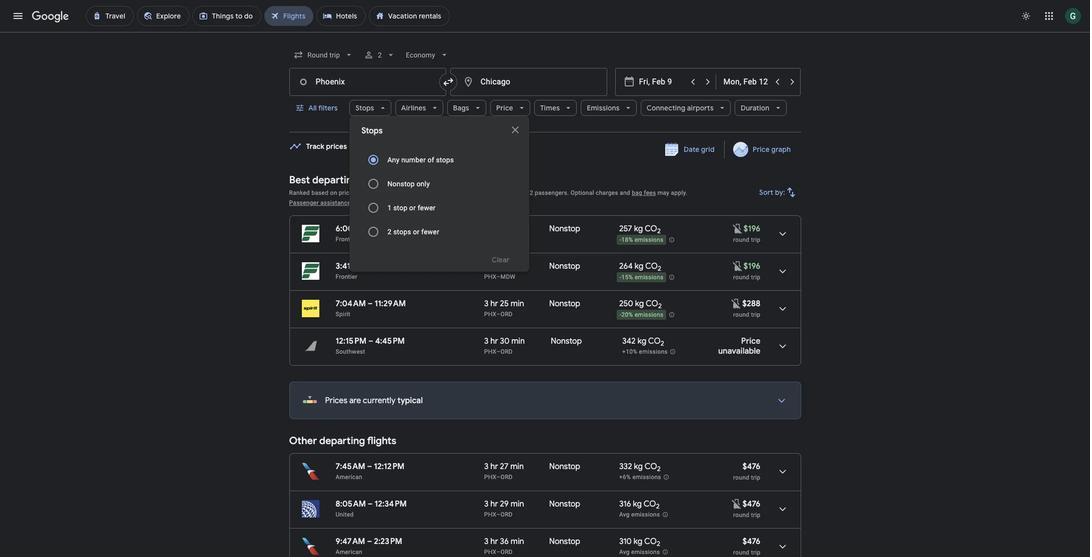 Task type: describe. For each thing, give the bounding box(es) containing it.
36
[[500, 537, 509, 547]]

kg for 332
[[634, 462, 643, 472]]

– inside 3 hr 27 min phx – ord
[[497, 474, 501, 481]]

trip for 316
[[751, 512, 761, 519]]

flights for best departing flights
[[360, 174, 390, 187]]

southwest
[[336, 349, 365, 356]]

nonstop flight. element for 310
[[549, 537, 581, 549]]

nonstop flight. element for 332
[[549, 462, 581, 474]]

4 round from the top
[[734, 475, 750, 482]]

price for price unavailable
[[742, 337, 761, 347]]

$196 for 257
[[744, 224, 761, 234]]

price button
[[490, 96, 530, 120]]

mdw
[[501, 274, 516, 281]]

stops button
[[350, 96, 391, 120]]

2 inside prices include required taxes + fees for 2 passengers. optional charges and bag fees may apply. passenger assistance
[[530, 190, 533, 197]]

nonstop for 3 hr 36 min
[[549, 537, 581, 547]]

close dialog image
[[510, 124, 522, 136]]

nonstop for 3 hr 25 min
[[549, 299, 581, 309]]

by:
[[775, 188, 785, 197]]

$196 for 264
[[744, 262, 761, 272]]

main content containing best departing flights
[[289, 141, 801, 558]]

2 for 257
[[657, 227, 661, 236]]

kg for 310
[[634, 537, 643, 547]]

kg for 264
[[635, 262, 644, 272]]

fewer for 1 stop or fewer
[[418, 204, 436, 212]]

Departure time: 6:00 AM. text field
[[336, 224, 367, 234]]

date
[[684, 145, 700, 154]]

track
[[306, 142, 325, 151]]

- for 257
[[620, 237, 622, 244]]

feb 9 – 12, 2024
[[364, 142, 417, 151]]

3 for 3 hr 36 min
[[484, 537, 489, 547]]

prices are currently typical
[[325, 396, 423, 406]]

264 kg co 2
[[619, 262, 662, 273]]

+
[[501, 190, 505, 197]]

co for 257
[[645, 224, 657, 234]]

nonstop flight. element for 342
[[551, 337, 582, 348]]

15%
[[622, 274, 633, 281]]

emissions down 257 kg co 2
[[635, 237, 664, 244]]

– inside the 3 hr 29 min phx – ord
[[497, 512, 501, 519]]

passenger
[[289, 200, 319, 207]]

emissions down 250 kg co 2
[[635, 312, 664, 319]]

ranked
[[289, 190, 310, 197]]

Departure text field
[[639, 69, 685, 96]]

leaves phoenix sky harbor international airport at 6:00 am on friday, february 9 and arrives at o'hare international airport at 10:32 am on friday, february 9. element
[[336, 224, 409, 234]]

min for 3 hr 20 min
[[512, 262, 525, 272]]

phx for 3 hr 36 min
[[484, 549, 497, 556]]

3 hr 29 min phx – ord
[[484, 500, 524, 519]]

2 for 332
[[657, 465, 661, 474]]

1 stop or fewer
[[388, 204, 436, 212]]

duration button
[[735, 96, 787, 120]]

ord for 29
[[501, 512, 513, 519]]

round for 264
[[734, 274, 750, 281]]

round trip for 250
[[734, 312, 761, 319]]

– inside 6:00 am – 10:32 am frontier
[[369, 224, 374, 234]]

Arrival time: 12:12 PM. text field
[[374, 462, 405, 472]]

3 for 3 hr 30 min
[[484, 337, 489, 347]]

may
[[658, 190, 670, 197]]

11:29 am
[[375, 299, 406, 309]]

date grid
[[684, 145, 715, 154]]

nonstop inside the stops option group
[[388, 180, 415, 188]]

3 for 3 hr 20 min
[[484, 262, 489, 272]]

kg for 316
[[633, 500, 642, 510]]

co for 264
[[646, 262, 658, 272]]

total duration 3 hr 30 min. element
[[484, 337, 551, 348]]

airports
[[687, 104, 714, 113]]

+10%
[[623, 349, 638, 356]]

hr for 20
[[491, 262, 498, 272]]

co for 342
[[648, 337, 661, 347]]

264
[[619, 262, 633, 272]]

– inside 3 hr 20 min phx – mdw
[[497, 274, 501, 281]]

342 kg co 2
[[623, 337, 664, 348]]

departing for other
[[319, 435, 365, 448]]

flight details. leaves phoenix sky harbor international airport at 9:47 am on friday, february 9 and arrives at o'hare international airport at 2:23 pm on friday, february 9. image
[[771, 535, 795, 558]]

-15% emissions
[[620, 274, 664, 281]]

sort by:
[[759, 188, 785, 197]]

min for 3 hr 27 min
[[511, 462, 524, 472]]

spirit
[[336, 311, 350, 318]]

or for stops
[[413, 228, 420, 236]]

nonstop only
[[388, 180, 430, 188]]

316
[[619, 500, 631, 510]]

2 inside the stops option group
[[388, 228, 392, 236]]

Arrival time: 4:45 PM. text field
[[375, 337, 405, 347]]

316 kg co 2
[[619, 500, 660, 511]]

7:45 am – 12:12 pm american
[[336, 462, 405, 481]]

total duration 3 hr 20 min. element
[[484, 262, 549, 273]]

25
[[500, 299, 509, 309]]

Arrival time: 12:34 PM. text field
[[375, 500, 407, 510]]

Departure time: 12:15 PM. text field
[[336, 337, 367, 347]]

include
[[438, 190, 458, 197]]

– inside 3 hr 36 min phx – ord
[[497, 549, 501, 556]]

12:12 pm
[[374, 462, 405, 472]]

airlines button
[[395, 96, 443, 120]]

Departure time: 8:05 AM. text field
[[336, 500, 366, 510]]

feb
[[364, 142, 377, 151]]

emissions
[[587, 104, 620, 113]]

1 476 us dollars text field from the top
[[743, 462, 761, 472]]

12:15 pm
[[336, 337, 367, 347]]

stop
[[393, 204, 408, 212]]

are
[[349, 396, 361, 406]]

2 for 264
[[658, 265, 662, 273]]

12:15 pm – 4:45 pm southwest
[[336, 337, 405, 356]]

196 US dollars text field
[[744, 262, 761, 272]]

2 for 310
[[657, 540, 661, 549]]

257 kg co 2
[[619, 224, 661, 236]]

connecting airports button
[[641, 96, 731, 120]]

1 vertical spatial stops
[[362, 126, 383, 136]]

total duration 3 hr 27 min. element
[[484, 462, 549, 474]]

$476 for 332
[[743, 462, 761, 472]]

10:32 am
[[375, 224, 409, 234]]

round for 316
[[734, 512, 750, 519]]

times button
[[534, 96, 577, 120]]

hr for 30
[[491, 337, 498, 347]]

apply.
[[671, 190, 688, 197]]

8:05 am – 12:34 pm united
[[336, 500, 407, 519]]

$288
[[743, 299, 761, 309]]

flight details. leaves phoenix sky harbor international airport at 3:41 pm on friday, february 9 and arrives at chicago midway international airport at 8:01 pm on friday, february 9. image
[[771, 260, 795, 284]]

– inside 9:47 am – 2:23 pm american
[[367, 537, 372, 547]]

on
[[330, 190, 337, 197]]

332 kg co 2
[[619, 462, 661, 474]]

1
[[388, 204, 392, 212]]

only
[[417, 180, 430, 188]]

– inside 7:04 am – 11:29 am spirit
[[368, 299, 373, 309]]

– inside 8:05 am – 12:34 pm united
[[368, 500, 373, 510]]

required
[[460, 190, 483, 197]]

this price for this flight doesn't include overhead bin access. if you need a carry-on bag, use the bags filter to update prices. image for 257
[[732, 223, 744, 235]]

+6%
[[619, 474, 631, 481]]

best
[[289, 174, 310, 187]]

all
[[308, 104, 317, 113]]

duration
[[741, 104, 770, 113]]

3 hr 30 min phx – ord
[[484, 337, 525, 356]]

Arrival time: 10:32 AM. text field
[[375, 224, 409, 234]]

2 476 us dollars text field from the top
[[743, 500, 761, 510]]

and inside prices include required taxes + fees for 2 passengers. optional charges and bag fees may apply. passenger assistance
[[620, 190, 630, 197]]

Departure time: 3:41 PM. text field
[[336, 262, 363, 272]]

6 round from the top
[[734, 550, 750, 557]]

flight details. leaves phoenix sky harbor international airport at 7:04 am on friday, february 9 and arrives at o'hare international airport at 11:29 am on friday, february 9. image
[[771, 297, 795, 321]]

310
[[619, 537, 632, 547]]

4 trip from the top
[[751, 475, 761, 482]]

round for 250
[[734, 312, 750, 319]]

flights for other departing flights
[[367, 435, 397, 448]]

3:41 pm
[[336, 262, 363, 272]]

leaves phoenix sky harbor international airport at 8:05 am on friday, february 9 and arrives at o'hare international airport at 12:34 pm on friday, february 9. element
[[336, 500, 407, 510]]

– inside 7:45 am – 12:12 pm american
[[367, 462, 372, 472]]

29
[[500, 500, 509, 510]]

7:45 am
[[336, 462, 365, 472]]

leaves phoenix sky harbor international airport at 7:45 am on friday, february 9 and arrives at o'hare international airport at 12:12 pm on friday, february 9. element
[[336, 462, 405, 472]]

prices for are
[[325, 396, 348, 406]]

ord for 30
[[501, 349, 513, 356]]

310 kg co 2
[[619, 537, 661, 549]]

prices
[[326, 142, 347, 151]]

emissions down the 310 kg co 2
[[632, 549, 660, 556]]

typical
[[398, 396, 423, 406]]

$476 round trip for 332
[[734, 462, 761, 482]]

co for 316
[[644, 500, 656, 510]]

Departure time: 7:04 AM. text field
[[336, 299, 366, 309]]

bag
[[632, 190, 643, 197]]

all filters
[[308, 104, 338, 113]]

emissions down 342 kg co 2
[[639, 349, 668, 356]]

min for 3 hr 25 min
[[511, 299, 524, 309]]

phx for 3 hr 20 min
[[484, 274, 497, 281]]

round for 257
[[734, 237, 750, 244]]

best departing flights
[[289, 174, 390, 187]]

this price for this flight doesn't include overhead bin access. if you need a carry-on bag, use the bags filter to update prices. image
[[731, 298, 743, 310]]



Task type: vqa. For each thing, say whether or not it's contained in the screenshot.
Airlines "popup button"
yes



Task type: locate. For each thing, give the bounding box(es) containing it.
emissions down 332 kg co 2
[[633, 474, 661, 481]]

2
[[378, 51, 382, 59], [530, 190, 533, 197], [657, 227, 661, 236], [388, 228, 392, 236], [658, 265, 662, 273], [658, 302, 662, 311], [661, 340, 664, 348], [657, 465, 661, 474], [656, 503, 660, 511], [657, 540, 661, 549]]

co inside '264 kg co 2'
[[646, 262, 658, 272]]

3 inside 3 hr 20 min phx – mdw
[[484, 262, 489, 272]]

round left flight details. leaves phoenix sky harbor international airport at 7:45 am on friday, february 9 and arrives at o'hare international airport at 12:12 pm on friday, february 9. image
[[734, 475, 750, 482]]

3 inside the 3 hr 29 min phx – ord
[[484, 500, 489, 510]]

2 phx from the top
[[484, 311, 497, 318]]

main menu image
[[12, 10, 24, 22]]

min right 20
[[512, 262, 525, 272]]

0 vertical spatial american
[[336, 474, 363, 481]]

2 3 from the top
[[484, 299, 489, 309]]

6:00 am
[[336, 224, 367, 234]]

3 left 29
[[484, 500, 489, 510]]

currently
[[363, 396, 396, 406]]

round trip
[[734, 237, 761, 244], [734, 274, 761, 281], [734, 312, 761, 319], [734, 512, 761, 519]]

2 vertical spatial $476
[[743, 537, 761, 547]]

1 hr from the top
[[491, 262, 498, 272]]

hr inside 3 hr 27 min phx – ord
[[491, 462, 498, 472]]

avg emissions for 316
[[619, 512, 660, 519]]

1 - from the top
[[620, 237, 622, 244]]

1 vertical spatial $476 round trip
[[734, 537, 761, 557]]

american down the 7:45 am
[[336, 474, 363, 481]]

passenger assistance button
[[289, 200, 351, 207]]

2 round trip from the top
[[734, 274, 761, 281]]

9:47 am
[[336, 537, 365, 547]]

4 round trip from the top
[[734, 512, 761, 519]]

- down 250
[[620, 312, 622, 319]]

price graph button
[[727, 141, 799, 159]]

phx down 'total duration 3 hr 30 min.' element at the bottom of page
[[484, 349, 497, 356]]

prices
[[419, 190, 436, 197], [325, 396, 348, 406]]

price for price graph
[[753, 145, 770, 154]]

min inside 3 hr 27 min phx – ord
[[511, 462, 524, 472]]

number
[[401, 156, 426, 164]]

3 left "36" on the left
[[484, 537, 489, 547]]

emissions down '264 kg co 2'
[[635, 274, 664, 281]]

prices down only
[[419, 190, 436, 197]]

2 for 316
[[656, 503, 660, 511]]

total duration 3 hr 36 min. element
[[484, 537, 549, 549]]

476 US dollars text field
[[743, 462, 761, 472], [743, 500, 761, 510]]

2 for 342
[[661, 340, 664, 348]]

nonstop for 3 hr 29 min
[[549, 500, 581, 510]]

co right 310
[[645, 537, 657, 547]]

phx inside 3 hr 36 min phx – ord
[[484, 549, 497, 556]]

hr for 29
[[491, 500, 498, 510]]

5 3 from the top
[[484, 500, 489, 510]]

flights up arrival time: 12:12 pm. text field
[[367, 435, 397, 448]]

co up -15% emissions
[[646, 262, 658, 272]]

hr left 20
[[491, 262, 498, 272]]

fewer
[[418, 204, 436, 212], [422, 228, 439, 236]]

3 hr 27 min phx – ord
[[484, 462, 524, 481]]

1 vertical spatial this price for this flight doesn't include overhead bin access. if you need a carry-on bag, use the bags filter to update prices. image
[[732, 260, 744, 272]]

4 ord from the top
[[501, 512, 513, 519]]

6 phx from the top
[[484, 549, 497, 556]]

7:04 am
[[336, 299, 366, 309]]

trip down $288 text box
[[751, 312, 761, 319]]

date grid button
[[658, 141, 723, 159]]

0 vertical spatial $476 round trip
[[734, 462, 761, 482]]

kg for 257
[[634, 224, 643, 234]]

co
[[645, 224, 657, 234], [646, 262, 658, 272], [646, 299, 658, 309], [648, 337, 661, 347], [645, 462, 657, 472], [644, 500, 656, 510], [645, 537, 657, 547]]

-18% emissions
[[620, 237, 664, 244]]

co inside 250 kg co 2
[[646, 299, 658, 309]]

fewer down '1 stop or fewer'
[[422, 228, 439, 236]]

1 avg from the top
[[619, 512, 630, 519]]

1 horizontal spatial and
[[620, 190, 630, 197]]

12:34 pm
[[375, 500, 407, 510]]

min inside 3 hr 36 min phx – ord
[[511, 537, 524, 547]]

3 inside 3 hr 27 min phx – ord
[[484, 462, 489, 472]]

nonstop flight. element for 257
[[549, 224, 581, 236]]

times
[[540, 104, 560, 113]]

– down "25"
[[497, 311, 501, 318]]

0 horizontal spatial fees
[[507, 190, 519, 197]]

1 frontier from the top
[[336, 236, 358, 243]]

united
[[336, 512, 354, 519]]

3 left "25"
[[484, 299, 489, 309]]

1 vertical spatial price
[[753, 145, 770, 154]]

None field
[[289, 46, 358, 64], [402, 46, 453, 64], [289, 46, 358, 64], [402, 46, 453, 64]]

hr left "36" on the left
[[491, 537, 498, 547]]

0 vertical spatial $196
[[744, 224, 761, 234]]

1 $476 round trip from the top
[[734, 462, 761, 482]]

– right 7:04 am
[[368, 299, 373, 309]]

min right 29
[[511, 500, 524, 510]]

Departure time: 7:45 AM. text field
[[336, 462, 365, 472]]

total duration 3 hr 25 min. element
[[484, 299, 549, 311]]

2 and from the left
[[620, 190, 630, 197]]

2 avg from the top
[[619, 549, 630, 556]]

min right 27 on the left of the page
[[511, 462, 524, 472]]

round down this price for this flight doesn't include overhead bin access. if you need a carry-on bag, use the bags filter to update prices. icon
[[734, 312, 750, 319]]

– right departure time: 7:45 am. text field
[[367, 462, 372, 472]]

kg up +6% emissions
[[634, 462, 643, 472]]

flights up the convenience
[[360, 174, 390, 187]]

6 trip from the top
[[751, 550, 761, 557]]

and right price in the top of the page
[[355, 190, 365, 197]]

kg inside 342 kg co 2
[[638, 337, 647, 347]]

ord for 36
[[501, 549, 513, 556]]

0 vertical spatial this price for this flight doesn't include overhead bin access. if you need a carry-on bag, use the bags filter to update prices. image
[[732, 223, 744, 235]]

ord inside 3 hr 27 min phx – ord
[[501, 474, 513, 481]]

hr inside 3 hr 25 min phx – ord
[[491, 299, 498, 309]]

grid
[[701, 145, 715, 154]]

round trip for 316
[[734, 512, 761, 519]]

1 vertical spatial american
[[336, 549, 363, 556]]

co inside the 310 kg co 2
[[645, 537, 657, 547]]

3 inside 3 hr 25 min phx – ord
[[484, 299, 489, 309]]

min right "36" on the left
[[511, 537, 524, 547]]

1 vertical spatial avg emissions
[[619, 549, 660, 556]]

emissions button
[[581, 96, 637, 120]]

3 trip from the top
[[751, 312, 761, 319]]

other departing flights
[[289, 435, 397, 448]]

this price for this flight doesn't include overhead bin access. if you need a carry-on bag, use the bags filter to update prices. image for 316
[[731, 498, 743, 510]]

prices for include
[[419, 190, 436, 197]]

taxes
[[485, 190, 500, 197]]

3 hr 25 min phx – ord
[[484, 299, 524, 318]]

or for stop
[[409, 204, 416, 212]]

476 us dollars text field left flight details. leaves phoenix sky harbor international airport at 7:45 am on friday, february 9 and arrives at o'hare international airport at 12:12 pm on friday, february 9. image
[[743, 462, 761, 472]]

6 hr from the top
[[491, 537, 498, 547]]

kg for 342
[[638, 337, 647, 347]]

price inside price popup button
[[496, 104, 513, 113]]

this price for this flight doesn't include overhead bin access. if you need a carry-on bag, use the bags filter to update prices. image
[[732, 223, 744, 235], [732, 260, 744, 272], [731, 498, 743, 510]]

co for 332
[[645, 462, 657, 472]]

2 $476 round trip from the top
[[734, 537, 761, 557]]

4 phx from the top
[[484, 474, 497, 481]]

0 vertical spatial avg
[[619, 512, 630, 519]]

Return text field
[[724, 69, 770, 96]]

prices inside prices include required taxes + fees for 2 passengers. optional charges and bag fees may apply. passenger assistance
[[419, 190, 436, 197]]

round trip for 264
[[734, 274, 761, 281]]

this price for this flight doesn't include overhead bin access. if you need a carry-on bag, use the bags filter to update prices. image up this price for this flight doesn't include overhead bin access. if you need a carry-on bag, use the bags filter to update prices. icon
[[732, 260, 744, 272]]

phx
[[484, 274, 497, 281], [484, 311, 497, 318], [484, 349, 497, 356], [484, 474, 497, 481], [484, 512, 497, 519], [484, 549, 497, 556]]

avg down "316"
[[619, 512, 630, 519]]

0 horizontal spatial stops
[[393, 228, 411, 236]]

american for 7:45 am
[[336, 474, 363, 481]]

hr left "25"
[[491, 299, 498, 309]]

hr inside the 3 hr 29 min phx – ord
[[491, 500, 498, 510]]

1 vertical spatial $476
[[743, 500, 761, 510]]

1 ord from the top
[[501, 311, 513, 318]]

flight details. leaves phoenix sky harbor international airport at 6:00 am on friday, february 9 and arrives at o'hare international airport at 10:32 am on friday, february 9. image
[[771, 222, 795, 246]]

$476 left flight details. leaves phoenix sky harbor international airport at 8:05 am on friday, february 9 and arrives at o'hare international airport at 12:34 pm on friday, february 9. image
[[743, 500, 761, 510]]

3 left 20
[[484, 262, 489, 272]]

3 $476 from the top
[[743, 537, 761, 547]]

hr inside the 3 hr 30 min phx – ord
[[491, 337, 498, 347]]

nonstop flight. element for 250
[[549, 299, 581, 311]]

flight details. leaves phoenix sky harbor international airport at 8:05 am on friday, february 9 and arrives at o'hare international airport at 12:34 pm on friday, february 9. image
[[771, 498, 795, 522]]

leaves phoenix sky harbor international airport at 12:15 pm on friday, february 9 and arrives at o'hare international airport at 4:45 pm on friday, february 9. element
[[336, 337, 405, 347]]

0 horizontal spatial prices
[[325, 396, 348, 406]]

kg inside 332 kg co 2
[[634, 462, 643, 472]]

phx down total duration 3 hr 27 min. element
[[484, 474, 497, 481]]

co up +6% emissions
[[645, 462, 657, 472]]

$476 left flight details. leaves phoenix sky harbor international airport at 9:47 am on friday, february 9 and arrives at o'hare international airport at 2:23 pm on friday, february 9. image
[[743, 537, 761, 547]]

Arrival time: 11:29 AM. text field
[[375, 299, 406, 309]]

3 - from the top
[[620, 312, 622, 319]]

2 inside 342 kg co 2
[[661, 340, 664, 348]]

3:41 pm frontier
[[336, 262, 363, 281]]

filters
[[318, 104, 338, 113]]

avg for 316
[[619, 512, 630, 519]]

– inside the 3 hr 30 min phx – ord
[[497, 349, 501, 356]]

ord down 30
[[501, 349, 513, 356]]

phx for 3 hr 25 min
[[484, 311, 497, 318]]

co inside 332 kg co 2
[[645, 462, 657, 472]]

1 vertical spatial stops
[[393, 228, 411, 236]]

– inside 12:15 pm – 4:45 pm southwest
[[368, 337, 373, 347]]

price up close dialog 'image'
[[496, 104, 513, 113]]

departing for best
[[312, 174, 358, 187]]

2 inside '264 kg co 2'
[[658, 265, 662, 273]]

stops up feb
[[362, 126, 383, 136]]

ord down 29
[[501, 512, 513, 519]]

3 inside 3 hr 36 min phx – ord
[[484, 537, 489, 547]]

min for 3 hr 36 min
[[511, 537, 524, 547]]

graph
[[772, 145, 791, 154]]

main content
[[289, 141, 801, 558]]

trip for 257
[[751, 237, 761, 244]]

4:45 pm
[[375, 337, 405, 347]]

2:23 pm
[[374, 537, 402, 547]]

0 horizontal spatial and
[[355, 190, 365, 197]]

2 fees from the left
[[644, 190, 656, 197]]

phx down the total duration 3 hr 36 min. element
[[484, 549, 497, 556]]

fees
[[507, 190, 519, 197], [644, 190, 656, 197]]

0 vertical spatial flights
[[360, 174, 390, 187]]

learn more about tracked prices image
[[349, 142, 358, 151]]

stops right filters
[[356, 104, 374, 113]]

hr left 30
[[491, 337, 498, 347]]

kg up -18% emissions
[[634, 224, 643, 234]]

stops option group
[[362, 148, 518, 244]]

min
[[512, 262, 525, 272], [511, 299, 524, 309], [512, 337, 525, 347], [511, 462, 524, 472], [511, 500, 524, 510], [511, 537, 524, 547]]

1 vertical spatial or
[[413, 228, 420, 236]]

3 3 from the top
[[484, 337, 489, 347]]

2 ord from the top
[[501, 349, 513, 356]]

1 $196 from the top
[[744, 224, 761, 234]]

288 US dollars text field
[[743, 299, 761, 309]]

2 hr from the top
[[491, 299, 498, 309]]

or right the stop
[[409, 204, 416, 212]]

1 and from the left
[[355, 190, 365, 197]]

price left the graph
[[753, 145, 770, 154]]

ord down "25"
[[501, 311, 513, 318]]

price inside price graph button
[[753, 145, 770, 154]]

$476 for 310
[[743, 537, 761, 547]]

co for 250
[[646, 299, 658, 309]]

nonstop for 3 hr 27 min
[[549, 462, 581, 472]]

3 for 3 hr 27 min
[[484, 462, 489, 472]]

find the best price region
[[289, 141, 801, 167]]

5 phx from the top
[[484, 512, 497, 519]]

price for price
[[496, 104, 513, 113]]

co for 310
[[645, 537, 657, 547]]

5 ord from the top
[[501, 549, 513, 556]]

hr inside 3 hr 20 min phx – mdw
[[491, 262, 498, 272]]

min inside the 3 hr 30 min phx – ord
[[512, 337, 525, 347]]

and left the bag
[[620, 190, 630, 197]]

ord inside the 3 hr 29 min phx – ord
[[501, 512, 513, 519]]

phx inside 3 hr 20 min phx – mdw
[[484, 274, 497, 281]]

3 inside the 3 hr 30 min phx – ord
[[484, 337, 489, 347]]

american for 9:47 am
[[336, 549, 363, 556]]

of
[[428, 156, 434, 164]]

$196 left flight details. leaves phoenix sky harbor international airport at 3:41 pm on friday, february 9 and arrives at chicago midway international airport at 8:01 pm on friday, february 9. image on the right of page
[[744, 262, 761, 272]]

departing
[[312, 174, 358, 187], [319, 435, 365, 448]]

kg
[[634, 224, 643, 234], [635, 262, 644, 272], [635, 299, 644, 309], [638, 337, 647, 347], [634, 462, 643, 472], [633, 500, 642, 510], [634, 537, 643, 547]]

1 vertical spatial frontier
[[336, 274, 358, 281]]

nonstop for 3 hr 30 min
[[551, 337, 582, 347]]

196 US dollars text field
[[744, 224, 761, 234]]

5 hr from the top
[[491, 500, 498, 510]]

1 vertical spatial departing
[[319, 435, 365, 448]]

– down 29
[[497, 512, 501, 519]]

ord inside 3 hr 36 min phx – ord
[[501, 549, 513, 556]]

3 left 27 on the left of the page
[[484, 462, 489, 472]]

round trip up 476 us dollars text box
[[734, 512, 761, 519]]

kg inside 250 kg co 2
[[635, 299, 644, 309]]

0 vertical spatial frontier
[[336, 236, 358, 243]]

price
[[339, 190, 353, 197]]

american inside 7:45 am – 12:12 pm american
[[336, 474, 363, 481]]

1 vertical spatial avg
[[619, 549, 630, 556]]

fewer down only
[[418, 204, 436, 212]]

-20% emissions
[[620, 312, 664, 319]]

co inside 342 kg co 2
[[648, 337, 661, 347]]

- for 250
[[620, 312, 622, 319]]

3 round from the top
[[734, 312, 750, 319]]

this price for this flight doesn't include overhead bin access. if you need a carry-on bag, use the bags filter to update prices. image up 476 us dollars text box
[[731, 498, 743, 510]]

$476 round trip left flight details. leaves phoenix sky harbor international airport at 9:47 am on friday, february 9 and arrives at o'hare international airport at 2:23 pm on friday, february 9. image
[[734, 537, 761, 557]]

2 vertical spatial this price for this flight doesn't include overhead bin access. if you need a carry-on bag, use the bags filter to update prices. image
[[731, 498, 743, 510]]

kg right "316"
[[633, 500, 642, 510]]

price graph
[[753, 145, 791, 154]]

stops inside popup button
[[356, 104, 374, 113]]

phx for 3 hr 29 min
[[484, 512, 497, 519]]

2 vertical spatial -
[[620, 312, 622, 319]]

8:05 am
[[336, 500, 366, 510]]

kg up the +10% emissions
[[638, 337, 647, 347]]

frontier down the departure time: 6:00 am. text box
[[336, 236, 358, 243]]

sort by: button
[[755, 181, 801, 205]]

0 vertical spatial price
[[496, 104, 513, 113]]

– left 4:45 pm at the left bottom
[[368, 337, 373, 347]]

phx for 3 hr 27 min
[[484, 474, 497, 481]]

stops down the stop
[[393, 228, 411, 236]]

- down 257
[[620, 237, 622, 244]]

round up 476 us dollars text box
[[734, 512, 750, 519]]

0 vertical spatial -
[[620, 237, 622, 244]]

2 inside the 310 kg co 2
[[657, 540, 661, 549]]

- down 264
[[620, 274, 622, 281]]

2 $476 from the top
[[743, 500, 761, 510]]

ord down 27 on the left of the page
[[501, 474, 513, 481]]

1 round trip from the top
[[734, 237, 761, 244]]

6:00 am – 10:32 am frontier
[[336, 224, 409, 243]]

1 horizontal spatial fees
[[644, 190, 656, 197]]

avg for 310
[[619, 549, 630, 556]]

total duration 3 hr 32 min. element
[[484, 224, 549, 236]]

5 trip from the top
[[751, 512, 761, 519]]

min right 30
[[512, 337, 525, 347]]

+10% emissions
[[623, 349, 668, 356]]

1 avg emissions from the top
[[619, 512, 660, 519]]

american down 9:47 am
[[336, 549, 363, 556]]

2 inside 257 kg co 2
[[657, 227, 661, 236]]

+6% emissions
[[619, 474, 661, 481]]

nonstop flight. element for 264
[[549, 262, 581, 273]]

1 horizontal spatial stops
[[436, 156, 454, 164]]

frontier down '3:41 pm' text field
[[336, 274, 358, 281]]

min for 3 hr 30 min
[[512, 337, 525, 347]]

kg inside 257 kg co 2
[[634, 224, 643, 234]]

co inside 257 kg co 2
[[645, 224, 657, 234]]

nonstop flight. element
[[549, 224, 581, 236], [549, 262, 581, 273], [549, 299, 581, 311], [551, 337, 582, 348], [549, 462, 581, 474], [549, 500, 581, 511], [549, 537, 581, 549]]

hr for 25
[[491, 299, 498, 309]]

co up the +10% emissions
[[648, 337, 661, 347]]

flight details. leaves phoenix sky harbor international airport at 7:45 am on friday, february 9 and arrives at o'hare international airport at 12:12 pm on friday, february 9. image
[[771, 460, 795, 484]]

1 3 from the top
[[484, 262, 489, 272]]

other
[[289, 435, 317, 448]]

1 vertical spatial $196
[[744, 262, 761, 272]]

2 american from the top
[[336, 549, 363, 556]]

476 us dollars text field left flight details. leaves phoenix sky harbor international airport at 8:05 am on friday, february 9 and arrives at o'hare international airport at 12:34 pm on friday, february 9. image
[[743, 500, 761, 510]]

2 frontier from the top
[[336, 274, 358, 281]]

1 vertical spatial prices
[[325, 396, 348, 406]]

$196
[[744, 224, 761, 234], [744, 262, 761, 272]]

total duration 3 hr 29 min. element
[[484, 500, 549, 511]]

$476 round trip for 310
[[734, 537, 761, 557]]

bag fees button
[[632, 190, 656, 197]]

476 US dollars text field
[[743, 537, 761, 547]]

round trip down $288 text box
[[734, 312, 761, 319]]

$476 left flight details. leaves phoenix sky harbor international airport at 7:45 am on friday, february 9 and arrives at o'hare international airport at 12:12 pm on friday, february 9. image
[[743, 462, 761, 472]]

1 fees from the left
[[507, 190, 519, 197]]

ord for 27
[[501, 474, 513, 481]]

or down '1 stop or fewer'
[[413, 228, 420, 236]]

4 3 from the top
[[484, 462, 489, 472]]

1 horizontal spatial prices
[[419, 190, 436, 197]]

price inside price unavailable
[[742, 337, 761, 347]]

6 3 from the top
[[484, 537, 489, 547]]

4 hr from the top
[[491, 462, 498, 472]]

fees right the bag
[[644, 190, 656, 197]]

3
[[484, 262, 489, 272], [484, 299, 489, 309], [484, 337, 489, 347], [484, 462, 489, 472], [484, 500, 489, 510], [484, 537, 489, 547]]

departing up the 7:45 am
[[319, 435, 365, 448]]

fewer for 2 stops or fewer
[[422, 228, 439, 236]]

0 vertical spatial departing
[[312, 174, 358, 187]]

0 vertical spatial fewer
[[418, 204, 436, 212]]

emissions down 316 kg co 2
[[632, 512, 660, 519]]

round
[[734, 237, 750, 244], [734, 274, 750, 281], [734, 312, 750, 319], [734, 475, 750, 482], [734, 512, 750, 519], [734, 550, 750, 557]]

3 hr 36 min phx – ord
[[484, 537, 524, 556]]

kg inside '264 kg co 2'
[[635, 262, 644, 272]]

– inside 3 hr 25 min phx – ord
[[497, 311, 501, 318]]

bags button
[[447, 96, 486, 120]]

9 – 12,
[[378, 142, 398, 151]]

min inside the 3 hr 29 min phx – ord
[[511, 500, 524, 510]]

2 inside 332 kg co 2
[[657, 465, 661, 474]]

2 trip from the top
[[751, 274, 761, 281]]

2024
[[400, 142, 417, 151]]

2 vertical spatial price
[[742, 337, 761, 347]]

stops
[[436, 156, 454, 164], [393, 228, 411, 236]]

more details image
[[770, 389, 794, 413]]

round down $196 text box at right top
[[734, 237, 750, 244]]

round down 196 us dollars text box
[[734, 274, 750, 281]]

7:04 am – 11:29 am spirit
[[336, 299, 406, 318]]

0 vertical spatial avg emissions
[[619, 512, 660, 519]]

nonstop
[[388, 180, 415, 188], [549, 224, 581, 234], [549, 262, 581, 272], [549, 299, 581, 309], [551, 337, 582, 347], [549, 462, 581, 472], [549, 500, 581, 510], [549, 537, 581, 547]]

departing up on
[[312, 174, 358, 187]]

phx inside 3 hr 25 min phx – ord
[[484, 311, 497, 318]]

min inside 3 hr 20 min phx – mdw
[[512, 262, 525, 272]]

Arrival time: 2:23 PM. text field
[[374, 537, 402, 547]]

None text field
[[450, 68, 607, 96]]

kg for 250
[[635, 299, 644, 309]]

1 trip from the top
[[751, 237, 761, 244]]

frontier inside 6:00 am – 10:32 am frontier
[[336, 236, 358, 243]]

0 vertical spatial or
[[409, 204, 416, 212]]

$476 round trip left flight details. leaves phoenix sky harbor international airport at 7:45 am on friday, february 9 and arrives at o'hare international airport at 12:12 pm on friday, february 9. image
[[734, 462, 761, 482]]

phx down total duration 3 hr 29 min. element
[[484, 512, 497, 519]]

any
[[388, 156, 400, 164]]

None search field
[[289, 43, 801, 272]]

1 vertical spatial fewer
[[422, 228, 439, 236]]

1 vertical spatial -
[[620, 274, 622, 281]]

kg inside the 310 kg co 2
[[634, 537, 643, 547]]

3 for 3 hr 29 min
[[484, 500, 489, 510]]

$196 left "flight details. leaves phoenix sky harbor international airport at 6:00 am on friday, february 9 and arrives at o'hare international airport at 10:32 am on friday, february 9." image
[[744, 224, 761, 234]]

this price for this flight doesn't include overhead bin access. if you need a carry-on bag, use the bags filter to update prices. image up 196 us dollars text box
[[732, 223, 744, 235]]

2 inside popup button
[[378, 51, 382, 59]]

co inside 316 kg co 2
[[644, 500, 656, 510]]

leaves phoenix sky harbor international airport at 9:47 am on friday, february 9 and arrives at o'hare international airport at 2:23 pm on friday, february 9. element
[[336, 537, 402, 547]]

flight details. leaves phoenix sky harbor international airport at 12:15 pm on friday, february 9 and arrives at o'hare international airport at 4:45 pm on friday, february 9. image
[[771, 335, 795, 359]]

2 stops or fewer
[[388, 228, 439, 236]]

ord inside the 3 hr 30 min phx – ord
[[501, 349, 513, 356]]

american inside 9:47 am – 2:23 pm american
[[336, 549, 363, 556]]

9:47 am – 2:23 pm american
[[336, 537, 402, 556]]

30
[[500, 337, 510, 347]]

0 vertical spatial stops
[[356, 104, 374, 113]]

– right 8:05 am text field
[[368, 500, 373, 510]]

kg inside 316 kg co 2
[[633, 500, 642, 510]]

- for 264
[[620, 274, 622, 281]]

hr
[[491, 262, 498, 272], [491, 299, 498, 309], [491, 337, 498, 347], [491, 462, 498, 472], [491, 500, 498, 510], [491, 537, 498, 547]]

1 american from the top
[[336, 474, 363, 481]]

this price for this flight doesn't include overhead bin access. if you need a carry-on bag, use the bags filter to update prices. image for 264
[[732, 260, 744, 272]]

0 vertical spatial 476 us dollars text field
[[743, 462, 761, 472]]

connecting
[[647, 104, 686, 113]]

3 hr 20 min phx – mdw
[[484, 262, 525, 281]]

$476 round trip
[[734, 462, 761, 482], [734, 537, 761, 557]]

ranked based on price and convenience
[[289, 190, 402, 197]]

avg
[[619, 512, 630, 519], [619, 549, 630, 556]]

2 for 250
[[658, 302, 662, 311]]

prices include required taxes + fees for 2 passengers. optional charges and bag fees may apply. passenger assistance
[[289, 190, 688, 207]]

hr for 27
[[491, 462, 498, 472]]

min right "25"
[[511, 299, 524, 309]]

3 phx from the top
[[484, 349, 497, 356]]

3 round trip from the top
[[734, 312, 761, 319]]

leaves phoenix sky harbor international airport at 7:04 am on friday, february 9 and arrives at o'hare international airport at 11:29 am on friday, february 9. element
[[336, 299, 406, 309]]

3 ord from the top
[[501, 474, 513, 481]]

phx inside 3 hr 27 min phx – ord
[[484, 474, 497, 481]]

track prices
[[306, 142, 347, 151]]

2 - from the top
[[620, 274, 622, 281]]

swap origin and destination. image
[[442, 76, 454, 88]]

0 vertical spatial stops
[[436, 156, 454, 164]]

convenience
[[367, 190, 402, 197]]

passengers.
[[535, 190, 569, 197]]

1 phx from the top
[[484, 274, 497, 281]]

round trip down $196 text box at right top
[[734, 237, 761, 244]]

min inside 3 hr 25 min phx – ord
[[511, 299, 524, 309]]

trip
[[751, 237, 761, 244], [751, 274, 761, 281], [751, 312, 761, 319], [751, 475, 761, 482], [751, 512, 761, 519], [751, 550, 761, 557]]

based
[[312, 190, 329, 197]]

– down 27 on the left of the page
[[497, 474, 501, 481]]

2 avg emissions from the top
[[619, 549, 660, 556]]

3 left 30
[[484, 337, 489, 347]]

trip for 264
[[751, 274, 761, 281]]

fees right +
[[507, 190, 519, 197]]

Departure time: 9:47 AM. text field
[[336, 537, 365, 547]]

phx for 3 hr 30 min
[[484, 349, 497, 356]]

1 vertical spatial 476 us dollars text field
[[743, 500, 761, 510]]

round trip for 257
[[734, 237, 761, 244]]

american
[[336, 474, 363, 481], [336, 549, 363, 556]]

sort
[[759, 188, 774, 197]]

trip down $196 text box at right top
[[751, 237, 761, 244]]

hr left 29
[[491, 500, 498, 510]]

2 inside 316 kg co 2
[[656, 503, 660, 511]]

hr for 36
[[491, 537, 498, 547]]

kg up -15% emissions
[[635, 262, 644, 272]]

kg up -20% emissions
[[635, 299, 644, 309]]

1 $476 from the top
[[743, 462, 761, 472]]

3 for 3 hr 25 min
[[484, 299, 489, 309]]

kg right 310
[[634, 537, 643, 547]]

trip for 250
[[751, 312, 761, 319]]

1 round from the top
[[734, 237, 750, 244]]

None text field
[[289, 68, 446, 96]]

0 vertical spatial prices
[[419, 190, 436, 197]]

frontier inside 3:41 pm frontier
[[336, 274, 358, 281]]

change appearance image
[[1015, 4, 1039, 28]]

2 round from the top
[[734, 274, 750, 281]]

ord inside 3 hr 25 min phx – ord
[[501, 311, 513, 318]]

3 hr from the top
[[491, 337, 498, 347]]

– down 20
[[497, 274, 501, 281]]

min for 3 hr 29 min
[[511, 500, 524, 510]]

hr inside 3 hr 36 min phx – ord
[[491, 537, 498, 547]]

2 inside 250 kg co 2
[[658, 302, 662, 311]]

none search field containing stops
[[289, 43, 801, 272]]

nonstop flight. element for 316
[[549, 500, 581, 511]]

loading results progress bar
[[0, 32, 1091, 34]]

trip left flight details. leaves phoenix sky harbor international airport at 7:45 am on friday, february 9 and arrives at o'hare international airport at 12:12 pm on friday, february 9. image
[[751, 475, 761, 482]]

0 vertical spatial $476
[[743, 462, 761, 472]]

1 vertical spatial flights
[[367, 435, 397, 448]]

5 round from the top
[[734, 512, 750, 519]]

20%
[[622, 312, 633, 319]]

ord down "36" on the left
[[501, 549, 513, 556]]

– right the departure time: 6:00 am. text box
[[369, 224, 374, 234]]

phx inside the 3 hr 29 min phx – ord
[[484, 512, 497, 519]]

ord for 25
[[501, 311, 513, 318]]

2 $196 from the top
[[744, 262, 761, 272]]

avg emissions for 310
[[619, 549, 660, 556]]

nonstop for 3 hr 20 min
[[549, 262, 581, 272]]

avg emissions
[[619, 512, 660, 519], [619, 549, 660, 556]]

phx inside the 3 hr 30 min phx – ord
[[484, 349, 497, 356]]



